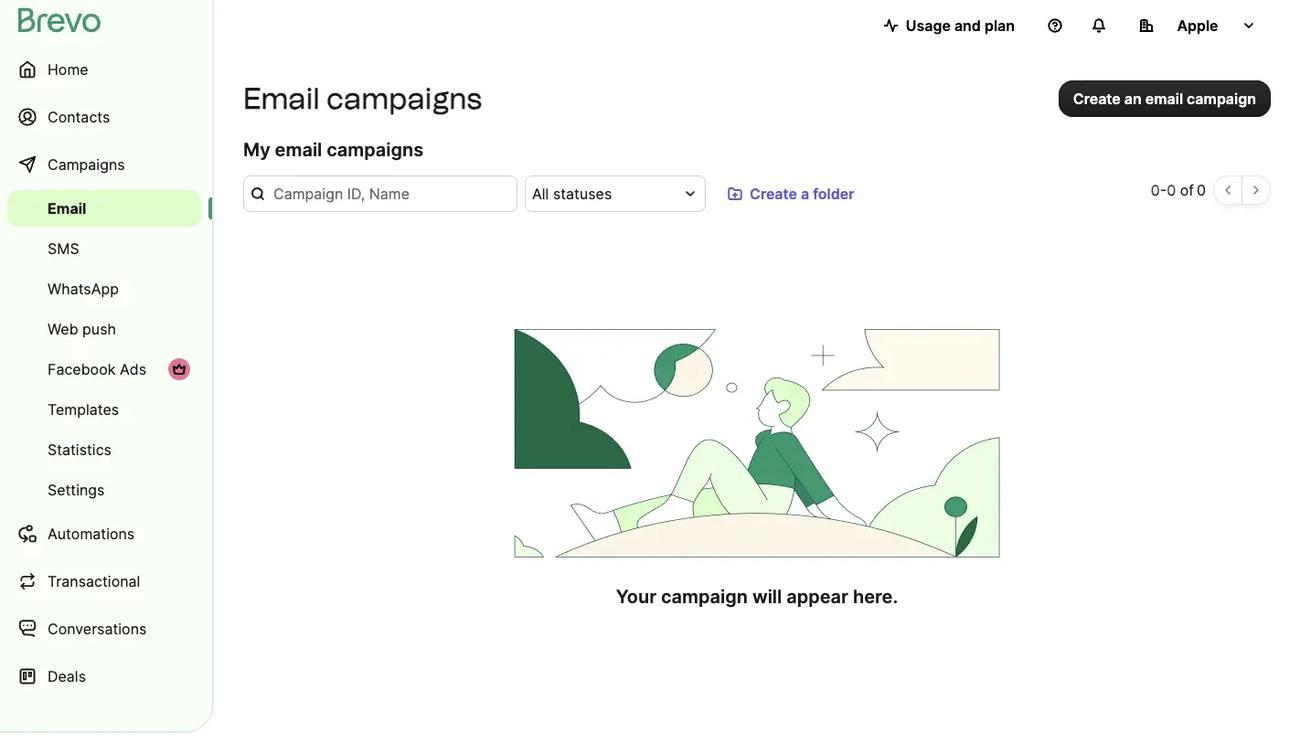 Task type: locate. For each thing, give the bounding box(es) containing it.
a
[[801, 185, 809, 203]]

will
[[753, 585, 782, 608]]

transactional
[[48, 572, 140, 590]]

all
[[532, 185, 549, 203]]

create inside button
[[750, 185, 797, 203]]

statuses
[[553, 185, 612, 203]]

email right 'my'
[[275, 139, 322, 161]]

email up 'my'
[[243, 81, 320, 116]]

an
[[1125, 90, 1142, 107]]

campaign inside button
[[1187, 90, 1256, 107]]

my
[[243, 139, 270, 161]]

transactional link
[[7, 560, 201, 604]]

1 horizontal spatial campaign
[[1187, 90, 1256, 107]]

web
[[48, 320, 78, 338]]

campaign left will
[[661, 585, 748, 608]]

deals link
[[7, 655, 201, 699]]

campaigns link
[[7, 143, 201, 187]]

create an email campaign button
[[1059, 80, 1271, 117]]

0
[[1151, 181, 1160, 199], [1167, 181, 1176, 199], [1197, 181, 1206, 199]]

email for email campaigns
[[243, 81, 320, 116]]

0 horizontal spatial create
[[750, 185, 797, 203]]

create for create a folder
[[750, 185, 797, 203]]

folder
[[813, 185, 855, 203]]

1 horizontal spatial email
[[1146, 90, 1183, 107]]

3 0 from the left
[[1197, 181, 1206, 199]]

create left the a in the right of the page
[[750, 185, 797, 203]]

1 horizontal spatial 0
[[1167, 181, 1176, 199]]

all statuses
[[532, 185, 612, 203]]

0 vertical spatial email
[[243, 81, 320, 116]]

campaign
[[1187, 90, 1256, 107], [661, 585, 748, 608]]

campaigns up my email campaigns
[[326, 81, 482, 116]]

1 vertical spatial email
[[275, 139, 322, 161]]

campaigns
[[326, 81, 482, 116], [327, 139, 424, 161]]

web push link
[[7, 311, 201, 347]]

create for create an email campaign
[[1073, 90, 1121, 107]]

1 vertical spatial campaigns
[[327, 139, 424, 161]]

0 vertical spatial campaign
[[1187, 90, 1256, 107]]

email inside email link
[[48, 199, 86, 217]]

sms link
[[7, 230, 201, 267]]

0 horizontal spatial 0
[[1151, 181, 1160, 199]]

your campaign will appear here.
[[616, 585, 898, 608]]

0 vertical spatial create
[[1073, 90, 1121, 107]]

0 vertical spatial email
[[1146, 90, 1183, 107]]

1 horizontal spatial create
[[1073, 90, 1121, 107]]

all statuses button
[[525, 176, 706, 212]]

sms
[[48, 240, 79, 257]]

facebook ads link
[[7, 351, 201, 388]]

1 vertical spatial email
[[48, 199, 86, 217]]

2 horizontal spatial 0
[[1197, 181, 1206, 199]]

email link
[[7, 190, 201, 227]]

0 horizontal spatial email
[[275, 139, 322, 161]]

1 vertical spatial create
[[750, 185, 797, 203]]

email inside button
[[1146, 90, 1183, 107]]

0 horizontal spatial email
[[48, 199, 86, 217]]

1 horizontal spatial email
[[243, 81, 320, 116]]

email up sms
[[48, 199, 86, 217]]

ads
[[120, 360, 146, 378]]

create
[[1073, 90, 1121, 107], [750, 185, 797, 203]]

email
[[1146, 90, 1183, 107], [275, 139, 322, 161]]

0 horizontal spatial campaign
[[661, 585, 748, 608]]

home
[[48, 60, 88, 78]]

create left an
[[1073, 90, 1121, 107]]

usage and plan
[[906, 16, 1015, 34]]

campaigns
[[48, 155, 125, 173]]

create an email campaign
[[1073, 90, 1256, 107]]

automations link
[[7, 512, 201, 556]]

usage
[[906, 16, 951, 34]]

email right an
[[1146, 90, 1183, 107]]

campaigns up the campaign id, name search box
[[327, 139, 424, 161]]

campaign down apple "button" at the right of the page
[[1187, 90, 1256, 107]]

settings
[[48, 481, 105, 499]]

plan
[[985, 16, 1015, 34]]

create inside button
[[1073, 90, 1121, 107]]

my email campaigns
[[243, 139, 424, 161]]

appear
[[787, 585, 849, 608]]

email
[[243, 81, 320, 116], [48, 199, 86, 217]]



Task type: vqa. For each thing, say whether or not it's contained in the screenshot.
Home
yes



Task type: describe. For each thing, give the bounding box(es) containing it.
and
[[955, 16, 981, 34]]

left___rvooi image
[[172, 362, 187, 377]]

Campaign ID, Name search field
[[243, 176, 518, 212]]

-
[[1160, 181, 1167, 199]]

contacts
[[48, 108, 110, 126]]

settings link
[[7, 472, 201, 508]]

home link
[[7, 48, 201, 91]]

apple button
[[1125, 7, 1271, 44]]

of
[[1180, 181, 1194, 199]]

email campaigns
[[243, 81, 482, 116]]

usage and plan button
[[869, 7, 1030, 44]]

1 vertical spatial campaign
[[661, 585, 748, 608]]

whatsapp
[[48, 280, 119, 298]]

your
[[616, 585, 657, 608]]

statistics
[[48, 441, 112, 459]]

web push
[[48, 320, 116, 338]]

conversations link
[[7, 607, 201, 651]]

conversations
[[48, 620, 147, 638]]

create a folder
[[750, 185, 855, 203]]

facebook
[[48, 360, 116, 378]]

templates link
[[7, 391, 201, 428]]

contacts link
[[7, 95, 201, 139]]

empty campaign image
[[503, 329, 1011, 558]]

push
[[82, 320, 116, 338]]

here.
[[853, 585, 898, 608]]

apple
[[1177, 16, 1219, 34]]

2 0 from the left
[[1167, 181, 1176, 199]]

statistics link
[[7, 432, 201, 468]]

whatsapp link
[[7, 271, 201, 307]]

1 0 from the left
[[1151, 181, 1160, 199]]

email for email
[[48, 199, 86, 217]]

templates
[[48, 401, 119, 418]]

create a folder button
[[713, 176, 869, 212]]

0 - 0 of 0
[[1151, 181, 1206, 199]]

automations
[[48, 525, 135, 543]]

deals
[[48, 668, 86, 685]]

0 vertical spatial campaigns
[[326, 81, 482, 116]]

facebook ads
[[48, 360, 146, 378]]



